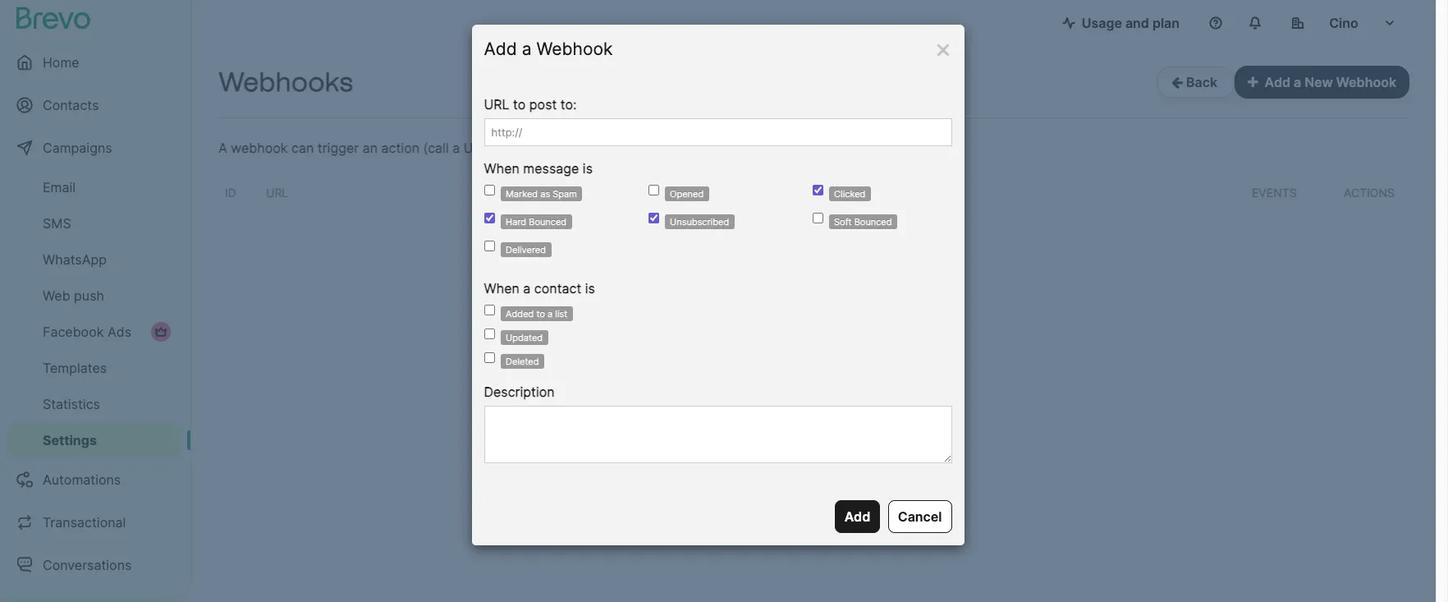 Task type: describe. For each thing, give the bounding box(es) containing it.
settings
[[43, 432, 97, 448]]

when message is
[[484, 160, 593, 177]]

(an
[[588, 140, 608, 156]]

back
[[1184, 74, 1221, 90]]

sms
[[43, 215, 71, 232]]

when a contact is
[[484, 280, 595, 297]]

url for url
[[266, 186, 288, 200]]

statistics link
[[7, 388, 181, 421]]

as
[[541, 188, 550, 200]]

facebook
[[43, 324, 104, 340]]

webhook inside button
[[1337, 74, 1397, 90]]

added
[[506, 308, 534, 320]]

1 vertical spatial is
[[585, 280, 595, 297]]

to for url
[[513, 96, 526, 113]]

webhook
[[231, 140, 288, 156]]

when for when message is
[[484, 160, 520, 177]]

added to a list
[[506, 308, 568, 320]]

post
[[530, 96, 557, 113]]

plus image
[[1248, 76, 1259, 89]]

webhooks
[[218, 67, 353, 98]]

conversations link
[[7, 545, 181, 585]]

http:// text field
[[484, 118, 952, 146]]

whatsapp
[[43, 251, 107, 268]]

web
[[43, 287, 70, 304]]

plan
[[1153, 15, 1180, 31]]

usage and plan button
[[1049, 7, 1193, 39]]

left___rvooi image
[[154, 325, 168, 338]]

email link
[[7, 171, 181, 204]]

contact
[[535, 280, 582, 297]]

on
[[614, 186, 632, 200]]

soft bounced
[[835, 216, 892, 228]]

settings link
[[7, 424, 181, 457]]

add a new webhook button
[[1235, 66, 1410, 99]]

to:
[[561, 96, 577, 113]]

description
[[484, 384, 555, 400]]

transactional link
[[7, 503, 181, 542]]

to for added
[[537, 308, 545, 320]]

add a webhook
[[484, 39, 613, 59]]

campaigns link
[[7, 128, 181, 168]]

campaigns
[[43, 140, 112, 156]]

templates link
[[7, 352, 181, 384]]

events
[[1253, 186, 1297, 200]]

after
[[498, 140, 527, 156]]

clicked
[[835, 188, 866, 200]]

hard
[[506, 216, 527, 228]]

templates
[[43, 360, 107, 376]]

web push link
[[7, 279, 181, 312]]

(call
[[423, 140, 449, 156]]

a for add a webhook
[[522, 39, 532, 59]]

add for add
[[845, 508, 871, 525]]

bounced for hard bounced
[[529, 216, 567, 228]]

and
[[1126, 15, 1150, 31]]

back link
[[1158, 67, 1235, 98]]

event
[[550, 140, 584, 156]]

add button
[[835, 500, 881, 533]]

home
[[43, 54, 79, 71]]

trigger
[[318, 140, 359, 156]]

delivered
[[506, 244, 546, 255]]

web push
[[43, 287, 104, 304]]

home link
[[7, 43, 181, 82]]

a left the list
[[548, 308, 553, 320]]

×
[[935, 32, 952, 64]]

trigger on
[[562, 186, 632, 200]]

marked
[[506, 188, 538, 200]]

cancel button
[[888, 500, 952, 533]]

soft
[[835, 216, 852, 228]]

a for when a contact is
[[523, 280, 531, 297]]

etc.).
[[818, 140, 850, 156]]

push
[[74, 287, 104, 304]]

cino button
[[1279, 7, 1410, 39]]



Task type: vqa. For each thing, say whether or not it's contained in the screenshot.
Manage related to Global
no



Task type: locate. For each thing, give the bounding box(es) containing it.
0 vertical spatial when
[[484, 160, 520, 177]]

0 horizontal spatial add
[[484, 39, 517, 59]]

url
[[484, 96, 510, 113], [266, 186, 288, 200]]

url right the id
[[266, 186, 288, 200]]

0 horizontal spatial an
[[363, 140, 378, 156]]

spam
[[553, 188, 577, 200]]

deleted
[[506, 356, 539, 367]]

action
[[382, 140, 420, 156]]

2 vertical spatial add
[[845, 508, 871, 525]]

1 horizontal spatial to
[[537, 308, 545, 320]]

1 horizontal spatial webhook
[[1337, 74, 1397, 90]]

is down (an
[[583, 160, 593, 177]]

email
[[43, 179, 76, 195]]

1 horizontal spatial add
[[845, 508, 871, 525]]

1 vertical spatial webhook
[[1337, 74, 1397, 90]]

1 an from the left
[[363, 140, 378, 156]]

opened
[[670, 188, 704, 200]]

to left post
[[513, 96, 526, 113]]

trigger
[[562, 186, 611, 200]]

2 when from the top
[[484, 280, 520, 297]]

a up url to post to:
[[522, 39, 532, 59]]

0 vertical spatial is
[[583, 160, 593, 177]]

add a new webhook
[[1265, 74, 1397, 90]]

add for add a webhook
[[484, 39, 517, 59]]

a
[[522, 39, 532, 59], [1294, 74, 1302, 90], [453, 140, 460, 156], [523, 280, 531, 297], [548, 308, 553, 320]]

an
[[363, 140, 378, 156], [531, 140, 546, 156]]

a right (call
[[453, 140, 460, 156]]

cino
[[1330, 15, 1359, 31]]

bounced for soft bounced
[[855, 216, 892, 228]]

2 an from the left
[[531, 140, 546, 156]]

1 vertical spatial when
[[484, 280, 520, 297]]

url for url to post to:
[[484, 96, 510, 113]]

1 horizontal spatial url
[[484, 96, 510, 113]]

statistics
[[43, 396, 100, 412]]

None text field
[[484, 406, 952, 463]]

usage
[[1082, 15, 1123, 31]]

opened,
[[713, 140, 763, 156]]

1 vertical spatial to
[[537, 308, 545, 320]]

when for when a contact is
[[484, 280, 520, 297]]

add up url to post to:
[[484, 39, 517, 59]]

unsubscribed
[[670, 216, 730, 228]]

to left the list
[[537, 308, 545, 320]]

email
[[612, 140, 644, 156]]

webhook up to:
[[537, 39, 613, 59]]

an up when message is
[[531, 140, 546, 156]]

message
[[523, 160, 579, 177]]

0 horizontal spatial webhook
[[537, 39, 613, 59]]

1 bounced from the left
[[529, 216, 567, 228]]

0 vertical spatial webhook
[[537, 39, 613, 59]]

a for add a new webhook
[[1294, 74, 1302, 90]]

id
[[225, 186, 236, 200]]

add inside add a new webhook button
[[1265, 74, 1291, 90]]

automations link
[[7, 460, 181, 499]]

add right plus icon
[[1265, 74, 1291, 90]]

a webhook can trigger an action (call a url) after an event (an email delivered, opened, clicked, etc.).
[[218, 140, 850, 156]]

1 when from the top
[[484, 160, 520, 177]]

when down 'after'
[[484, 160, 520, 177]]

sms link
[[7, 207, 181, 240]]

whatsapp link
[[7, 243, 181, 276]]

automations
[[43, 471, 121, 488]]

bounced down as
[[529, 216, 567, 228]]

facebook ads link
[[7, 315, 181, 348]]

to
[[513, 96, 526, 113], [537, 308, 545, 320]]

webhook right new
[[1337, 74, 1397, 90]]

2 bounced from the left
[[855, 216, 892, 228]]

add inside add button
[[845, 508, 871, 525]]

0 horizontal spatial to
[[513, 96, 526, 113]]

None checkbox
[[484, 185, 495, 195], [813, 185, 823, 195], [484, 213, 495, 223], [648, 213, 659, 223], [813, 213, 823, 223], [484, 329, 495, 339], [484, 185, 495, 195], [813, 185, 823, 195], [484, 213, 495, 223], [648, 213, 659, 223], [813, 213, 823, 223], [484, 329, 495, 339]]

url to post to:
[[484, 96, 577, 113]]

hard bounced
[[506, 216, 567, 228]]

0 horizontal spatial url
[[266, 186, 288, 200]]

contacts
[[43, 97, 99, 113]]

1 horizontal spatial an
[[531, 140, 546, 156]]

None checkbox
[[648, 185, 659, 195], [484, 241, 495, 251], [484, 305, 495, 315], [484, 352, 495, 363], [648, 185, 659, 195], [484, 241, 495, 251], [484, 305, 495, 315], [484, 352, 495, 363]]

1 vertical spatial add
[[1265, 74, 1291, 90]]

0 horizontal spatial bounced
[[529, 216, 567, 228]]

contacts link
[[7, 85, 181, 125]]

2 horizontal spatial add
[[1265, 74, 1291, 90]]

add left cancel button
[[845, 508, 871, 525]]

actions
[[1345, 186, 1395, 200]]

cancel
[[898, 508, 943, 525]]

facebook ads
[[43, 324, 131, 340]]

an left action
[[363, 140, 378, 156]]

clicked,
[[767, 140, 814, 156]]

add
[[484, 39, 517, 59], [1265, 74, 1291, 90], [845, 508, 871, 525]]

× button
[[935, 32, 952, 64]]

a inside button
[[1294, 74, 1302, 90]]

delivered,
[[648, 140, 709, 156]]

can
[[292, 140, 314, 156]]

add for add a new webhook
[[1265, 74, 1291, 90]]

1 horizontal spatial bounced
[[855, 216, 892, 228]]

1 vertical spatial url
[[266, 186, 288, 200]]

0 vertical spatial to
[[513, 96, 526, 113]]

0 vertical spatial add
[[484, 39, 517, 59]]

a left new
[[1294, 74, 1302, 90]]

when up added
[[484, 280, 520, 297]]

usage and plan
[[1082, 15, 1180, 31]]

new
[[1305, 74, 1334, 90]]

conversations
[[43, 557, 132, 573]]

a
[[218, 140, 227, 156]]

url)
[[464, 140, 494, 156]]

list
[[556, 308, 568, 320]]

a up added
[[523, 280, 531, 297]]

webhook
[[537, 39, 613, 59], [1337, 74, 1397, 90]]

url up 'after'
[[484, 96, 510, 113]]

ads
[[107, 324, 131, 340]]

transactional
[[43, 514, 126, 531]]

is right contact
[[585, 280, 595, 297]]

updated
[[506, 332, 543, 343]]

arrow left image
[[1172, 76, 1184, 89]]

0 vertical spatial url
[[484, 96, 510, 113]]

when
[[484, 160, 520, 177], [484, 280, 520, 297]]

bounced right soft
[[855, 216, 892, 228]]

marked as spam
[[506, 188, 577, 200]]



